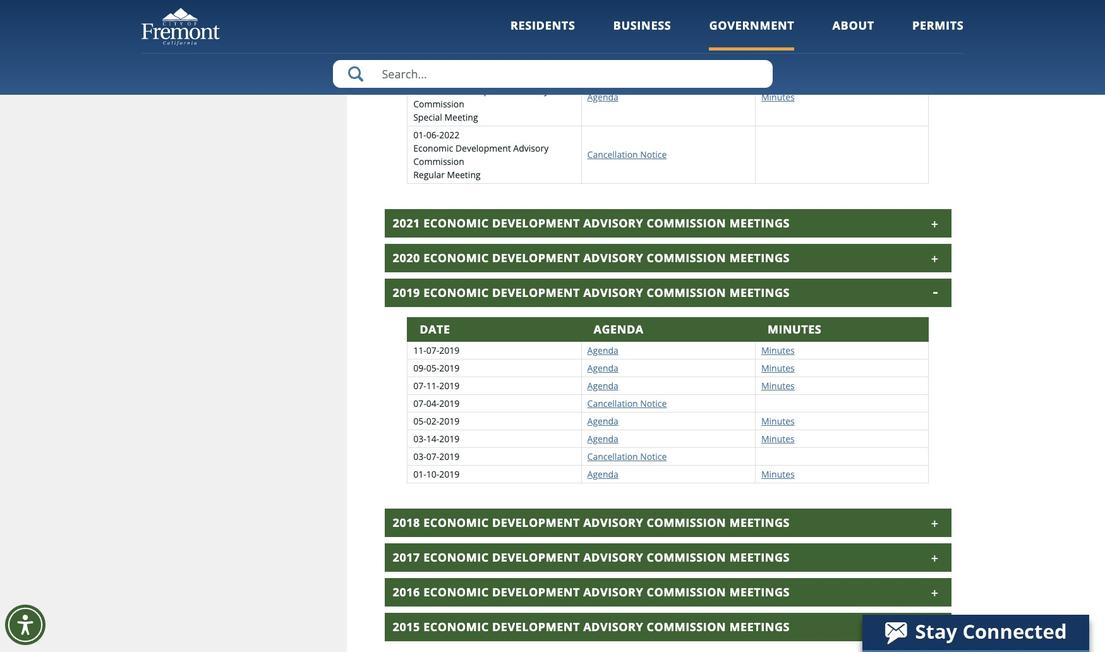 Task type: vqa. For each thing, say whether or not it's contained in the screenshot.
05-02-2019's Minutes
yes



Task type: describe. For each thing, give the bounding box(es) containing it.
economic for 2017
[[423, 550, 489, 565]]

cancellation notice for 03-07-2019
[[587, 450, 667, 462]]

03- for 03-
[[413, 14, 426, 26]]

economic inside 01-13-2022 economic development advisory commission special meeting
[[413, 84, 453, 96]]

13-
[[426, 71, 439, 83]]

2021 economic development advisory commission meetings
[[393, 215, 790, 230]]

2019 for 03-14-2019
[[439, 433, 460, 445]]

01-06-2022 economic development advisory commission regular meeting
[[413, 129, 549, 180]]

meeting for 01-13-2022
[[445, 111, 478, 123]]

economic inside 01-06-2022 economic development advisory commission regular meeting
[[413, 142, 453, 154]]

2019 economic development advisory commission meetings
[[393, 285, 790, 300]]

commission for 2021 economic development advisory commission meetings
[[647, 215, 726, 230]]

economic for 2020
[[423, 250, 489, 265]]

tab list containing 2021 economic development advisory commission meetings
[[385, 0, 951, 641]]

06-
[[426, 129, 439, 141]]

2 minutes link from the top
[[761, 91, 795, 103]]

development for 2018
[[492, 515, 580, 530]]

economic for 2015
[[423, 619, 489, 634]]

09-
[[413, 362, 426, 374]]

cancellation notice link for 01-06-2022
[[587, 149, 667, 161]]

agenda link for 09-05-2019
[[587, 362, 619, 374]]

cancellation for 01-06-2022
[[587, 149, 638, 161]]

minutes for 09-05-2019
[[761, 362, 795, 374]]

agenda for 05-02-2019
[[587, 415, 619, 427]]

economic for 2018
[[423, 515, 489, 530]]

economic for 2021
[[423, 215, 489, 230]]

development inside 03-03-2022 economic development advisory commission regular meeting
[[456, 27, 511, 39]]

government link
[[709, 18, 795, 50]]

advisory for 2015 economic development advisory commission meetings
[[583, 619, 643, 634]]

minutes for 07-11-2019
[[761, 380, 795, 392]]

1 vertical spatial 05-
[[413, 415, 426, 427]]

cancellation notice for 07-04-2019
[[587, 397, 667, 409]]

2020
[[393, 250, 420, 265]]

agenda link for 01-10-2019
[[587, 468, 619, 480]]

2016 economic development advisory commission meetings
[[393, 584, 790, 599]]

2019 for 05-02-2019
[[439, 415, 460, 427]]

permits link
[[912, 18, 964, 50]]

advisory inside 01-13-2022 economic development advisory commission special meeting
[[513, 84, 549, 96]]

notice for 07-04-2019
[[640, 397, 667, 409]]

2019 for 09-05-2019
[[439, 362, 460, 374]]

07-11-2019
[[413, 380, 460, 392]]

minutes for 11-07-2019
[[761, 344, 795, 356]]

development for 2021
[[492, 215, 580, 230]]

agenda for 11-07-2019
[[587, 344, 619, 356]]

meetings for 2019 economic development advisory commission meetings
[[730, 285, 790, 300]]

commission for 2019 economic development advisory commission meetings
[[647, 285, 726, 300]]

agenda for 01-10-2019
[[587, 468, 619, 480]]

2017 economic development advisory commission meetings
[[393, 550, 790, 565]]

agenda link for 03-14-2019
[[587, 433, 619, 445]]

minutes for 05-02-2019
[[761, 415, 795, 427]]

minutes link for 07-11-2019
[[761, 380, 795, 392]]

2022 for 01-13-2022
[[439, 71, 460, 83]]

03-07-2019
[[413, 450, 460, 462]]

advisory for 2018 economic development advisory commission meetings
[[583, 515, 643, 530]]

07- down 14-
[[426, 450, 439, 462]]

permits
[[912, 18, 964, 33]]

advisory for 2021 economic development advisory commission meetings
[[583, 215, 643, 230]]

government
[[709, 18, 795, 33]]

cancellation notice link for 03-07-2019
[[587, 450, 667, 462]]

commission inside 01-13-2022 economic development advisory commission special meeting
[[413, 98, 464, 110]]

development for 2019
[[492, 285, 580, 300]]

meetings for 2017 economic development advisory commission meetings
[[730, 550, 790, 565]]

development for 2015
[[492, 619, 580, 634]]

business
[[613, 18, 671, 33]]

meetings for 2018 economic development advisory commission meetings
[[730, 515, 790, 530]]

minutes link for 03-14-2019
[[761, 433, 795, 445]]

residents link
[[511, 18, 575, 50]]

2021
[[393, 215, 420, 230]]

about
[[833, 18, 875, 33]]

2016
[[393, 584, 420, 599]]

commission for 2017 economic development advisory commission meetings
[[647, 550, 726, 565]]

agenda link for 05-02-2019
[[587, 415, 619, 427]]

03- for 07-
[[413, 450, 426, 462]]

agenda link for 07-11-2019
[[587, 380, 619, 392]]

meeting for 03-03-2022
[[447, 53, 481, 65]]

agenda for 03-14-2019
[[587, 433, 619, 445]]

stay connected image
[[863, 615, 1088, 650]]

2017
[[393, 550, 420, 565]]

business link
[[613, 18, 671, 50]]

2019 down 2020
[[393, 285, 420, 300]]

Search text field
[[333, 60, 773, 88]]



Task type: locate. For each thing, give the bounding box(es) containing it.
economic down 13-
[[413, 84, 453, 96]]

02-
[[426, 415, 439, 427]]

2018
[[393, 515, 420, 530]]

economic right the 2016 at the bottom left of page
[[423, 584, 489, 599]]

meetings for 2021 economic development advisory commission meetings
[[730, 215, 790, 230]]

2019 down the 03-14-2019
[[439, 450, 460, 462]]

4 minutes link from the top
[[761, 362, 795, 374]]

0 vertical spatial cancellation notice link
[[587, 149, 667, 161]]

1 cancellation from the top
[[587, 149, 638, 161]]

commission for 2018 economic development advisory commission meetings
[[647, 515, 726, 530]]

01-10-2019
[[413, 468, 460, 480]]

05-02-2019
[[413, 415, 460, 427]]

development inside 01-13-2022 economic development advisory commission special meeting
[[456, 84, 511, 96]]

cancellation for 03-07-2019
[[587, 450, 638, 462]]

commission for 2020 economic development advisory commission meetings
[[647, 250, 726, 265]]

development inside 01-06-2022 economic development advisory commission regular meeting
[[456, 142, 511, 154]]

2018 economic development advisory commission meetings
[[393, 515, 790, 530]]

3 cancellation from the top
[[587, 450, 638, 462]]

advisory for 2016 economic development advisory commission meetings
[[583, 584, 643, 599]]

meetings
[[730, 215, 790, 230], [730, 250, 790, 265], [730, 285, 790, 300], [730, 515, 790, 530], [730, 550, 790, 565], [730, 584, 790, 599], [730, 619, 790, 634]]

development
[[456, 27, 511, 39], [456, 84, 511, 96], [456, 142, 511, 154], [492, 215, 580, 230], [492, 250, 580, 265], [492, 285, 580, 300], [492, 515, 580, 530], [492, 550, 580, 565], [492, 584, 580, 599], [492, 619, 580, 634]]

5 meetings from the top
[[730, 550, 790, 565]]

agenda
[[587, 34, 619, 46], [587, 91, 619, 103], [594, 321, 644, 337], [587, 344, 619, 356], [587, 362, 619, 374], [587, 380, 619, 392], [587, 415, 619, 427], [587, 433, 619, 445], [587, 468, 619, 480]]

cancellation notice
[[587, 149, 667, 161], [587, 397, 667, 409], [587, 450, 667, 462]]

meetings for 2020 economic development advisory commission meetings
[[730, 250, 790, 265]]

economic up 13-
[[413, 27, 453, 39]]

2019 for 07-11-2019
[[439, 380, 460, 392]]

meetings for 2016 economic development advisory commission meetings
[[730, 584, 790, 599]]

regular inside 03-03-2022 economic development advisory commission regular meeting
[[413, 53, 445, 65]]

1 agenda link from the top
[[587, 34, 619, 46]]

1 vertical spatial cancellation notice link
[[587, 397, 667, 409]]

1 vertical spatial 2022
[[439, 71, 460, 83]]

0 vertical spatial 01-
[[413, 71, 426, 83]]

tab list
[[385, 0, 951, 641]]

5 minutes link from the top
[[761, 380, 795, 392]]

11- up 04- at the bottom left of page
[[426, 380, 439, 392]]

3 notice from the top
[[640, 450, 667, 462]]

2020 economic development advisory commission meetings
[[393, 250, 790, 265]]

1 minutes link from the top
[[761, 34, 795, 46]]

4 meetings from the top
[[730, 515, 790, 530]]

cancellation
[[587, 149, 638, 161], [587, 397, 638, 409], [587, 450, 638, 462]]

commission inside 01-06-2022 economic development advisory commission regular meeting
[[413, 155, 464, 167]]

01-13-2022 economic development advisory commission special meeting
[[413, 71, 549, 123]]

about link
[[833, 18, 875, 50]]

economic
[[413, 27, 453, 39], [413, 84, 453, 96], [413, 142, 453, 154], [423, 215, 489, 230], [423, 250, 489, 265], [423, 285, 489, 300], [423, 515, 489, 530], [423, 550, 489, 565], [423, 584, 489, 599], [423, 619, 489, 634]]

regular
[[413, 53, 445, 65], [413, 168, 445, 180]]

economic right 2018
[[423, 515, 489, 530]]

2019 up 03-07-2019
[[439, 433, 460, 445]]

07- up 02-
[[413, 397, 426, 409]]

economic down 06-
[[413, 142, 453, 154]]

economic right "2021" in the left top of the page
[[423, 215, 489, 230]]

2019 for 07-04-2019
[[439, 397, 460, 409]]

meetings for 2015 economic development advisory commission meetings
[[730, 619, 790, 634]]

09-05-2019
[[413, 362, 460, 374]]

agenda for 09-05-2019
[[587, 362, 619, 374]]

2015
[[393, 619, 420, 634]]

minutes link
[[761, 34, 795, 46], [761, 91, 795, 103], [761, 344, 795, 356], [761, 362, 795, 374], [761, 380, 795, 392], [761, 415, 795, 427], [761, 433, 795, 445], [761, 468, 795, 480]]

1 vertical spatial 11-
[[426, 380, 439, 392]]

minutes link for 11-07-2019
[[761, 344, 795, 356]]

6 agenda link from the top
[[587, 415, 619, 427]]

residents
[[511, 18, 575, 33]]

regular inside 01-06-2022 economic development advisory commission regular meeting
[[413, 168, 445, 180]]

2 cancellation notice link from the top
[[587, 397, 667, 409]]

advisory for 2019 economic development advisory commission meetings
[[583, 285, 643, 300]]

3 01- from the top
[[413, 468, 426, 480]]

1 vertical spatial meeting
[[445, 111, 478, 123]]

2022
[[439, 14, 460, 26], [439, 71, 460, 83], [439, 129, 460, 141]]

11- up 09-
[[413, 344, 426, 356]]

2019
[[393, 285, 420, 300], [439, 344, 460, 356], [439, 362, 460, 374], [439, 380, 460, 392], [439, 397, 460, 409], [439, 415, 460, 427], [439, 433, 460, 445], [439, 450, 460, 462], [439, 468, 460, 480]]

advisory for 2020 economic development advisory commission meetings
[[583, 250, 643, 265]]

05-
[[426, 362, 439, 374], [413, 415, 426, 427]]

economic up date
[[423, 285, 489, 300]]

advisory inside 03-03-2022 economic development advisory commission regular meeting
[[513, 27, 549, 39]]

03-03-2022 economic development advisory commission regular meeting
[[413, 14, 549, 65]]

2 notice from the top
[[640, 397, 667, 409]]

economic right 2017
[[423, 550, 489, 565]]

1 regular from the top
[[413, 53, 445, 65]]

1 cancellation notice link from the top
[[587, 149, 667, 161]]

7 agenda link from the top
[[587, 433, 619, 445]]

minutes link for 01-10-2019
[[761, 468, 795, 480]]

1 cancellation notice from the top
[[587, 149, 667, 161]]

01- inside 01-06-2022 economic development advisory commission regular meeting
[[413, 129, 426, 141]]

2019 up 07-04-2019
[[439, 380, 460, 392]]

07-
[[426, 344, 439, 356], [413, 380, 426, 392], [413, 397, 426, 409], [426, 450, 439, 462]]

2019 for 01-10-2019
[[439, 468, 460, 480]]

01- down "special" at the top of the page
[[413, 129, 426, 141]]

2022 inside 03-03-2022 economic development advisory commission regular meeting
[[439, 14, 460, 26]]

0 vertical spatial meeting
[[447, 53, 481, 65]]

2 vertical spatial cancellation notice link
[[587, 450, 667, 462]]

1 vertical spatial regular
[[413, 168, 445, 180]]

cancellation notice link for 07-04-2019
[[587, 397, 667, 409]]

regular down 06-
[[413, 168, 445, 180]]

minutes link for 09-05-2019
[[761, 362, 795, 374]]

0 vertical spatial regular
[[413, 53, 445, 65]]

minutes link for 05-02-2019
[[761, 415, 795, 427]]

10-
[[426, 468, 439, 480]]

01- for 06-
[[413, 129, 426, 141]]

minutes for 01-10-2019
[[761, 468, 795, 480]]

regular for 01-06-2022 economic development advisory commission regular meeting
[[413, 168, 445, 180]]

04-
[[426, 397, 439, 409]]

0 vertical spatial 2022
[[439, 14, 460, 26]]

commission inside 03-03-2022 economic development advisory commission regular meeting
[[413, 40, 464, 52]]

01- inside 01-13-2022 economic development advisory commission special meeting
[[413, 71, 426, 83]]

minutes
[[761, 34, 795, 46], [761, 91, 795, 103], [768, 321, 822, 337], [761, 344, 795, 356], [761, 362, 795, 374], [761, 380, 795, 392], [761, 415, 795, 427], [761, 433, 795, 445], [761, 468, 795, 480]]

2019 for 11-07-2019
[[439, 344, 460, 356]]

2022 up 13-
[[439, 14, 460, 26]]

01- up "special" at the top of the page
[[413, 71, 426, 83]]

0 vertical spatial 05-
[[426, 362, 439, 374]]

01- for 13-
[[413, 71, 426, 83]]

7 meetings from the top
[[730, 619, 790, 634]]

07- up 09-05-2019
[[426, 344, 439, 356]]

1 01- from the top
[[413, 71, 426, 83]]

meeting inside 01-13-2022 economic development advisory commission special meeting
[[445, 111, 478, 123]]

6 minutes link from the top
[[761, 415, 795, 427]]

2022 inside 01-13-2022 economic development advisory commission special meeting
[[439, 71, 460, 83]]

2 cancellation from the top
[[587, 397, 638, 409]]

development for 2017
[[492, 550, 580, 565]]

advisory for 2017 economic development advisory commission meetings
[[583, 550, 643, 565]]

2 meetings from the top
[[730, 250, 790, 265]]

2019 for 03-07-2019
[[439, 450, 460, 462]]

commission for 2015 economic development advisory commission meetings
[[647, 619, 726, 634]]

cancellation for 07-04-2019
[[587, 397, 638, 409]]

3 cancellation notice from the top
[[587, 450, 667, 462]]

date
[[420, 321, 450, 337]]

development for 2020
[[492, 250, 580, 265]]

2 vertical spatial meeting
[[447, 168, 481, 180]]

01- for 10-
[[413, 468, 426, 480]]

07- down 09-
[[413, 380, 426, 392]]

agenda link
[[587, 34, 619, 46], [587, 91, 619, 103], [587, 344, 619, 356], [587, 362, 619, 374], [587, 380, 619, 392], [587, 415, 619, 427], [587, 433, 619, 445], [587, 468, 619, 480]]

1 meetings from the top
[[730, 215, 790, 230]]

2 2022 from the top
[[439, 71, 460, 83]]

advisory inside 01-06-2022 economic development advisory commission regular meeting
[[513, 142, 549, 154]]

1 vertical spatial cancellation notice
[[587, 397, 667, 409]]

1 vertical spatial notice
[[640, 397, 667, 409]]

03-14-2019
[[413, 433, 460, 445]]

2 vertical spatial notice
[[640, 450, 667, 462]]

2 agenda link from the top
[[587, 91, 619, 103]]

2 vertical spatial cancellation
[[587, 450, 638, 462]]

development for 2016
[[492, 584, 580, 599]]

economic right 2020
[[423, 250, 489, 265]]

01-
[[413, 71, 426, 83], [413, 129, 426, 141], [413, 468, 426, 480]]

special
[[413, 111, 442, 123]]

01- down 03-07-2019
[[413, 468, 426, 480]]

4 agenda link from the top
[[587, 362, 619, 374]]

0 vertical spatial cancellation notice
[[587, 149, 667, 161]]

07-04-2019
[[413, 397, 460, 409]]

cancellation notice link
[[587, 149, 667, 161], [587, 397, 667, 409], [587, 450, 667, 462]]

notice
[[640, 149, 667, 161], [640, 397, 667, 409], [640, 450, 667, 462]]

2019 up the 03-14-2019
[[439, 415, 460, 427]]

11-07-2019
[[413, 344, 460, 356]]

05- up 14-
[[413, 415, 426, 427]]

2 01- from the top
[[413, 129, 426, 141]]

notice for 01-06-2022
[[640, 149, 667, 161]]

3 minutes link from the top
[[761, 344, 795, 356]]

1 vertical spatial 01-
[[413, 129, 426, 141]]

1 2022 from the top
[[439, 14, 460, 26]]

2019 up 09-05-2019
[[439, 344, 460, 356]]

economic for 2019
[[423, 285, 489, 300]]

8 agenda link from the top
[[587, 468, 619, 480]]

05- up 07-11-2019
[[426, 362, 439, 374]]

2022 inside 01-06-2022 economic development advisory commission regular meeting
[[439, 129, 460, 141]]

agenda for 07-11-2019
[[587, 380, 619, 392]]

11-
[[413, 344, 426, 356], [426, 380, 439, 392]]

economic for 2016
[[423, 584, 489, 599]]

3 2022 from the top
[[439, 129, 460, 141]]

3 meetings from the top
[[730, 285, 790, 300]]

commission
[[413, 40, 464, 52], [413, 98, 464, 110], [413, 155, 464, 167], [647, 215, 726, 230], [647, 250, 726, 265], [647, 285, 726, 300], [647, 515, 726, 530], [647, 550, 726, 565], [647, 584, 726, 599], [647, 619, 726, 634]]

8 minutes link from the top
[[761, 468, 795, 480]]

meeting
[[447, 53, 481, 65], [445, 111, 478, 123], [447, 168, 481, 180]]

03- for 14-
[[413, 433, 426, 445]]

meeting inside 01-06-2022 economic development advisory commission regular meeting
[[447, 168, 481, 180]]

commission for 2016 economic development advisory commission meetings
[[647, 584, 726, 599]]

2022 up "special" at the top of the page
[[439, 71, 460, 83]]

economic inside 03-03-2022 economic development advisory commission regular meeting
[[413, 27, 453, 39]]

1 notice from the top
[[640, 149, 667, 161]]

2 cancellation notice from the top
[[587, 397, 667, 409]]

2019 down 11-07-2019
[[439, 362, 460, 374]]

2 regular from the top
[[413, 168, 445, 180]]

advisory
[[513, 27, 549, 39], [513, 84, 549, 96], [513, 142, 549, 154], [583, 215, 643, 230], [583, 250, 643, 265], [583, 285, 643, 300], [583, 515, 643, 530], [583, 550, 643, 565], [583, 584, 643, 599], [583, 619, 643, 634]]

14-
[[426, 433, 439, 445]]

2015 economic development advisory commission meetings
[[393, 619, 790, 634]]

notice for 03-07-2019
[[640, 450, 667, 462]]

meeting inside 03-03-2022 economic development advisory commission regular meeting
[[447, 53, 481, 65]]

0 vertical spatial 11-
[[413, 344, 426, 356]]

cancellation notice for 01-06-2022
[[587, 149, 667, 161]]

3 cancellation notice link from the top
[[587, 450, 667, 462]]

agenda link for 11-07-2019
[[587, 344, 619, 356]]

03-
[[413, 14, 426, 26], [426, 14, 439, 26], [413, 433, 426, 445], [413, 450, 426, 462]]

economic right the 2015
[[423, 619, 489, 634]]

6 meetings from the top
[[730, 584, 790, 599]]

minutes for 03-14-2019
[[761, 433, 795, 445]]

2019 up 05-02-2019
[[439, 397, 460, 409]]

2 vertical spatial 2022
[[439, 129, 460, 141]]

0 vertical spatial cancellation
[[587, 149, 638, 161]]

1 vertical spatial cancellation
[[587, 397, 638, 409]]

7 minutes link from the top
[[761, 433, 795, 445]]

2022 down "special" at the top of the page
[[439, 129, 460, 141]]

2 vertical spatial 01-
[[413, 468, 426, 480]]

2 vertical spatial cancellation notice
[[587, 450, 667, 462]]

3 agenda link from the top
[[587, 344, 619, 356]]

2019 down 03-07-2019
[[439, 468, 460, 480]]

5 agenda link from the top
[[587, 380, 619, 392]]

regular up 13-
[[413, 53, 445, 65]]

2022 for 03-03-2022
[[439, 14, 460, 26]]

0 vertical spatial notice
[[640, 149, 667, 161]]

regular for 03-03-2022 economic development advisory commission regular meeting
[[413, 53, 445, 65]]



